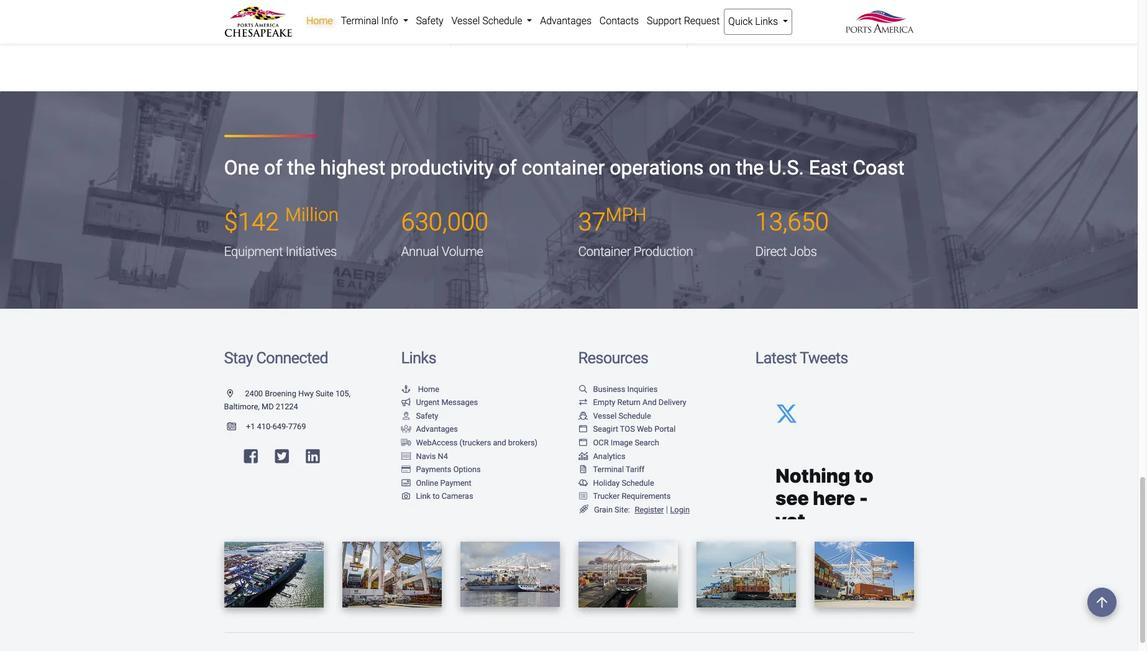 Task type: vqa. For each thing, say whether or not it's contained in the screenshot.
Booking/EDO
no



Task type: locate. For each thing, give the bounding box(es) containing it.
safety link right info
[[412, 9, 448, 34]]

productivity
[[390, 156, 494, 180]]

navis n4
[[416, 452, 448, 461]]

exchange image
[[578, 399, 588, 407]]

0 horizontal spatial vessel
[[452, 15, 480, 27]]

1 vertical spatial home link
[[401, 384, 440, 394]]

+1 410-649-7769 link
[[224, 422, 306, 431]]

1 vertical spatial schedule
[[619, 411, 651, 421]]

file invoice image
[[578, 466, 588, 474]]

2 of from the left
[[499, 156, 517, 180]]

container
[[522, 156, 605, 180]]

1 vertical spatial advantages link
[[401, 425, 458, 434]]

vessel left bringing
[[452, 15, 480, 27]]

2 safety from the top
[[416, 411, 439, 421]]

1 vertical spatial advantages
[[416, 425, 458, 434]]

0 horizontal spatial vessel schedule
[[452, 15, 525, 27]]

0 horizontal spatial the
[[287, 156, 315, 180]]

safety link down urgent at bottom left
[[401, 411, 439, 421]]

payments
[[416, 465, 451, 474]]

site:
[[615, 505, 630, 515]]

2400 broening hwy suite 105, baltimore, md 21224
[[224, 389, 351, 412]]

analytics
[[593, 452, 626, 461]]

twitter square image
[[275, 449, 289, 465]]

payments options
[[416, 465, 481, 474]]

families,
[[785, 10, 821, 22]]

of left container
[[499, 156, 517, 180]]

our
[[768, 10, 783, 22]]

vessel down empty
[[593, 411, 617, 421]]

bringing people and information together
[[483, 10, 655, 22]]

terminal tariff link
[[578, 465, 645, 474]]

home link for urgent messages link
[[401, 384, 440, 394]]

safety right info
[[416, 15, 444, 27]]

seagirt tos web portal link
[[578, 425, 676, 434]]

schedule for bells image
[[622, 479, 654, 488]]

1 horizontal spatial vessel schedule link
[[578, 411, 651, 421]]

operations
[[610, 156, 704, 180]]

together
[[618, 10, 655, 22]]

safety
[[416, 15, 444, 27], [416, 411, 439, 421]]

1 horizontal spatial home link
[[401, 384, 440, 394]]

request
[[684, 15, 720, 27]]

1 horizontal spatial vessel
[[593, 411, 617, 421]]

navis n4 link
[[401, 452, 448, 461]]

contacts link
[[596, 9, 643, 34]]

0 vertical spatial advantages
[[540, 15, 592, 27]]

home link
[[302, 9, 337, 34], [401, 384, 440, 394]]

holiday schedule link
[[578, 479, 654, 488]]

$ 142 million
[[224, 204, 339, 237]]

649-
[[273, 422, 288, 431]]

quick links
[[729, 16, 781, 27]]

ocr image search link
[[578, 438, 659, 448]]

1 horizontal spatial terminal
[[593, 465, 624, 474]]

1 horizontal spatial of
[[499, 156, 517, 180]]

go to top image
[[1088, 588, 1117, 617]]

passion
[[365, 10, 398, 22]]

0 vertical spatial vessel schedule link
[[448, 9, 536, 34]]

tweets
[[800, 349, 848, 367]]

home link left terminal info
[[302, 9, 337, 34]]

container production
[[578, 244, 693, 259]]

delivery
[[659, 398, 687, 407]]

0 horizontal spatial links
[[401, 349, 436, 367]]

map marker alt image
[[227, 390, 243, 398]]

grain site: register | login
[[594, 505, 690, 515]]

container
[[578, 244, 631, 259]]

1 the from the left
[[287, 156, 315, 180]]

anchor image
[[401, 386, 411, 394]]

the right on
[[736, 156, 764, 180]]

camera image
[[401, 493, 411, 501]]

wheat image
[[578, 505, 590, 514]]

vessel inside 'link'
[[452, 15, 480, 27]]

0 vertical spatial terminal
[[341, 15, 379, 27]]

n4
[[438, 452, 448, 461]]

links up anchor icon
[[401, 349, 436, 367]]

0 vertical spatial vessel
[[452, 15, 480, 27]]

vessel schedule link
[[448, 9, 536, 34], [578, 411, 651, 421]]

bells image
[[578, 480, 588, 488]]

home link up urgent at bottom left
[[401, 384, 440, 394]]

latest tweets
[[756, 349, 848, 367]]

1 vertical spatial safety link
[[401, 411, 439, 421]]

terminal down analytics in the bottom of the page
[[593, 465, 624, 474]]

1 vertical spatial terminal
[[593, 465, 624, 474]]

terminal tariff
[[593, 465, 645, 474]]

schedule for ship icon
[[619, 411, 651, 421]]

ship image
[[578, 413, 588, 421]]

0 vertical spatial safety link
[[412, 9, 448, 34]]

home up urgent at bottom left
[[418, 384, 440, 394]]

quick links link
[[724, 9, 793, 35]]

0 vertical spatial home link
[[302, 9, 337, 34]]

link
[[416, 492, 431, 501]]

contacts
[[600, 15, 639, 27]]

and left passion
[[347, 10, 363, 22]]

credit card image
[[401, 466, 411, 474]]

safety down urgent at bottom left
[[416, 411, 439, 421]]

advantages left contacts
[[540, 15, 592, 27]]

and
[[493, 438, 506, 448]]

options
[[453, 465, 481, 474]]

0 vertical spatial home
[[306, 15, 333, 27]]

0 horizontal spatial home link
[[302, 9, 337, 34]]

21224
[[276, 402, 298, 412]]

1 of from the left
[[264, 156, 282, 180]]

1 horizontal spatial vessel schedule
[[593, 411, 651, 421]]

online payment
[[416, 479, 472, 488]]

advantages link left contacts
[[536, 9, 596, 34]]

1 vertical spatial vessel
[[593, 411, 617, 421]]

empty
[[593, 398, 616, 407]]

0 horizontal spatial of
[[264, 156, 282, 180]]

support
[[647, 15, 682, 27]]

support request
[[647, 15, 720, 27]]

positivity
[[308, 10, 345, 22]]

(truckers
[[460, 438, 491, 448]]

online
[[416, 479, 439, 488]]

7769
[[288, 422, 306, 431]]

equipment
[[224, 244, 283, 259]]

0 horizontal spatial terminal
[[341, 15, 379, 27]]

+1 410-649-7769
[[246, 422, 306, 431]]

ocr
[[593, 438, 609, 448]]

links right quick
[[755, 16, 778, 27]]

2 vertical spatial schedule
[[622, 479, 654, 488]]

1 horizontal spatial the
[[736, 156, 764, 180]]

trucker requirements link
[[578, 492, 671, 501]]

the up million
[[287, 156, 315, 180]]

1 horizontal spatial advantages
[[540, 15, 592, 27]]

annual
[[401, 244, 439, 259]]

webaccess
[[416, 438, 458, 448]]

link to cameras link
[[401, 492, 474, 501]]

container storage image
[[401, 453, 411, 461]]

east
[[809, 156, 848, 180]]

and right the communities
[[881, 10, 897, 22]]

latest
[[756, 349, 797, 367]]

0 horizontal spatial advantages link
[[401, 425, 458, 434]]

0 vertical spatial links
[[755, 16, 778, 27]]

list alt image
[[578, 493, 588, 501]]

home right fostering
[[306, 15, 333, 27]]

and down inquiries
[[643, 398, 657, 407]]

seagirt
[[593, 425, 619, 434]]

seagirt tos web portal
[[593, 425, 676, 434]]

+1
[[246, 422, 255, 431]]

0 horizontal spatial advantages
[[416, 425, 458, 434]]

of
[[264, 156, 282, 180], [499, 156, 517, 180]]

fostering positivity and passion
[[267, 10, 398, 22]]

1 vertical spatial safety
[[416, 411, 439, 421]]

1 vertical spatial vessel schedule
[[593, 411, 651, 421]]

volume
[[442, 244, 483, 259]]

and for delivery
[[643, 398, 657, 407]]

of right 'one'
[[264, 156, 282, 180]]

tariff
[[626, 465, 645, 474]]

communities
[[823, 10, 879, 22]]

trucker requirements
[[593, 492, 671, 501]]

login link
[[670, 505, 690, 515]]

advantages up webaccess
[[416, 425, 458, 434]]

0 horizontal spatial vessel schedule link
[[448, 9, 536, 34]]

safety link
[[412, 9, 448, 34], [401, 411, 439, 421]]

analytics image
[[578, 453, 588, 461]]

2400
[[245, 389, 263, 398]]

0 vertical spatial safety
[[416, 15, 444, 27]]

terminal left info
[[341, 15, 379, 27]]

1 vertical spatial home
[[418, 384, 440, 394]]

410-
[[257, 422, 273, 431]]

tos
[[620, 425, 635, 434]]

and right people
[[549, 10, 566, 22]]

1 horizontal spatial advantages link
[[536, 9, 596, 34]]

and for passion
[[347, 10, 363, 22]]

and inside engage with our families, communities  and customers
[[881, 10, 897, 22]]

$
[[224, 208, 238, 237]]

advantages link up webaccess
[[401, 425, 458, 434]]



Task type: describe. For each thing, give the bounding box(es) containing it.
quick
[[729, 16, 753, 27]]

facebook square image
[[244, 449, 258, 465]]

million
[[285, 204, 339, 226]]

image
[[611, 438, 633, 448]]

resources
[[578, 349, 648, 367]]

engage
[[713, 10, 745, 22]]

holiday
[[593, 479, 620, 488]]

u.s.
[[769, 156, 804, 180]]

business inquiries link
[[578, 384, 658, 394]]

user hard hat image
[[401, 413, 411, 421]]

navis
[[416, 452, 436, 461]]

to
[[433, 492, 440, 501]]

production
[[634, 244, 693, 259]]

broening
[[265, 389, 296, 398]]

0 horizontal spatial home
[[306, 15, 333, 27]]

105,
[[336, 389, 351, 398]]

credit card front image
[[401, 480, 411, 488]]

safety link for urgent messages link
[[401, 411, 439, 421]]

safety link for 'terminal info' link
[[412, 9, 448, 34]]

return
[[618, 398, 641, 407]]

direct
[[756, 244, 787, 259]]

home link for 'terminal info' link
[[302, 9, 337, 34]]

terminal info link
[[337, 9, 412, 34]]

on
[[709, 156, 731, 180]]

browser image
[[578, 439, 588, 447]]

empty return and delivery
[[593, 398, 687, 407]]

webaccess (truckers and brokers)
[[416, 438, 538, 448]]

cameras
[[442, 492, 474, 501]]

md
[[262, 402, 274, 412]]

mph
[[606, 204, 647, 226]]

terminal for terminal info
[[341, 15, 379, 27]]

1 vertical spatial links
[[401, 349, 436, 367]]

payments options link
[[401, 465, 481, 474]]

initiatives
[[286, 244, 337, 259]]

web
[[637, 425, 653, 434]]

browser image
[[578, 426, 588, 434]]

requirements
[[622, 492, 671, 501]]

|
[[666, 505, 668, 515]]

142
[[238, 208, 279, 237]]

truck container image
[[401, 439, 411, 447]]

equipment initiatives
[[224, 244, 337, 259]]

people
[[519, 10, 547, 22]]

2 the from the left
[[736, 156, 764, 180]]

hwy
[[298, 389, 314, 398]]

holiday schedule
[[593, 479, 654, 488]]

online payment link
[[401, 479, 472, 488]]

messages
[[442, 398, 478, 407]]

and for information
[[549, 10, 566, 22]]

stay
[[224, 349, 253, 367]]

direct jobs
[[756, 244, 817, 259]]

payment
[[440, 479, 472, 488]]

inquiries
[[628, 384, 658, 394]]

baltimore,
[[224, 402, 260, 412]]

annual volume
[[401, 244, 483, 259]]

37 mph
[[578, 204, 647, 237]]

phone office image
[[227, 423, 246, 431]]

urgent messages
[[416, 398, 478, 407]]

terminal for terminal tariff
[[593, 465, 624, 474]]

bullhorn image
[[401, 399, 411, 407]]

1 horizontal spatial links
[[755, 16, 778, 27]]

register
[[635, 505, 664, 515]]

empty return and delivery link
[[578, 398, 687, 407]]

brokers)
[[508, 438, 538, 448]]

ocr image search
[[593, 438, 659, 448]]

connected
[[256, 349, 328, 367]]

portal
[[655, 425, 676, 434]]

one
[[224, 156, 259, 180]]

jobs
[[790, 244, 817, 259]]

search
[[635, 438, 659, 448]]

1 horizontal spatial home
[[418, 384, 440, 394]]

suite
[[316, 389, 334, 398]]

register link
[[632, 505, 664, 515]]

0 vertical spatial vessel schedule
[[452, 15, 525, 27]]

0 vertical spatial schedule
[[483, 15, 522, 27]]

search image
[[578, 386, 588, 394]]

hand receiving image
[[401, 426, 411, 434]]

customers
[[782, 25, 828, 37]]

grain
[[594, 505, 613, 515]]

support request link
[[643, 9, 724, 34]]

0 vertical spatial advantages link
[[536, 9, 596, 34]]

terminal info
[[341, 15, 401, 27]]

linkedin image
[[306, 449, 320, 465]]

1 safety from the top
[[416, 15, 444, 27]]

37
[[578, 208, 606, 237]]

link to cameras
[[416, 492, 474, 501]]

trucker
[[593, 492, 620, 501]]

1 vertical spatial vessel schedule link
[[578, 411, 651, 421]]

webaccess (truckers and brokers) link
[[401, 438, 538, 448]]



